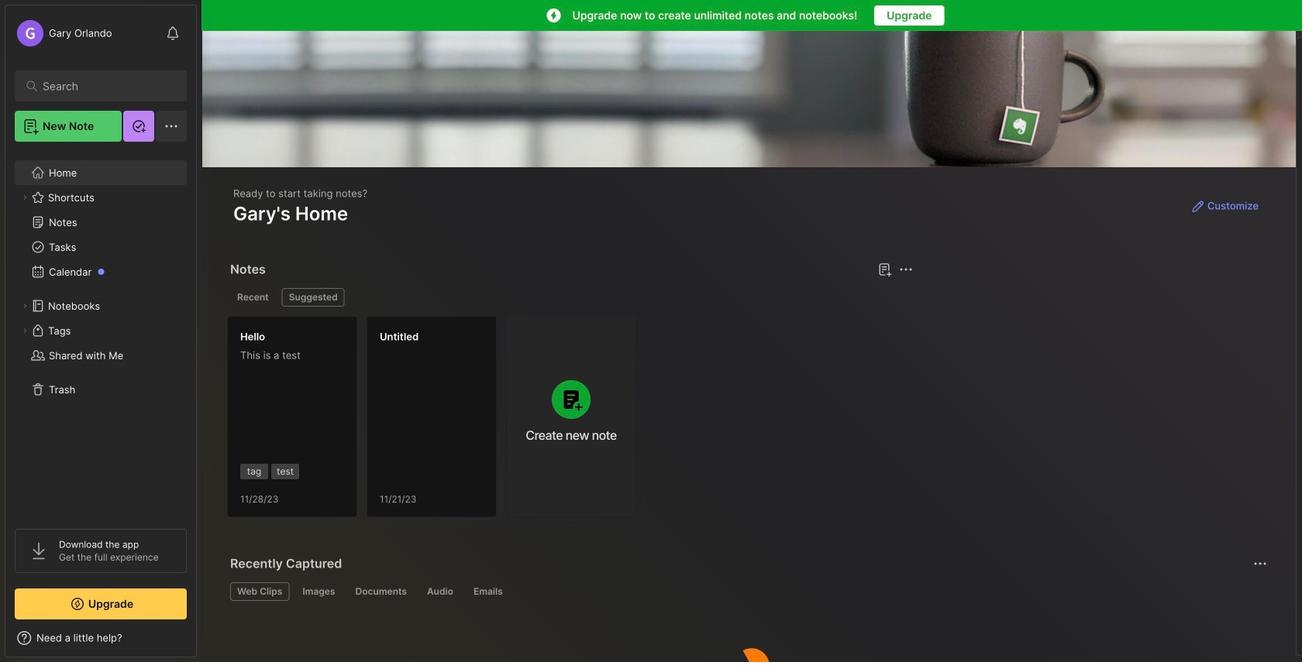 Task type: describe. For each thing, give the bounding box(es) containing it.
1 horizontal spatial more actions field
[[1250, 553, 1271, 575]]

expand notebooks image
[[20, 302, 29, 311]]

click to collapse image
[[196, 634, 207, 653]]

WHAT'S NEW field
[[5, 626, 196, 651]]

Search text field
[[43, 79, 166, 94]]

more actions image
[[1251, 555, 1270, 574]]

main element
[[0, 0, 202, 663]]

2 tab list from the top
[[230, 583, 1265, 602]]

tree inside main element
[[5, 151, 196, 516]]



Task type: vqa. For each thing, say whether or not it's contained in the screenshot.
first tab list from the bottom
yes



Task type: locate. For each thing, give the bounding box(es) containing it.
Account field
[[15, 18, 112, 49]]

None search field
[[43, 77, 166, 95]]

0 vertical spatial tab list
[[230, 288, 911, 307]]

0 horizontal spatial more actions field
[[895, 259, 917, 281]]

More actions field
[[895, 259, 917, 281], [1250, 553, 1271, 575]]

more actions image
[[897, 260, 916, 279]]

1 vertical spatial tab list
[[230, 583, 1265, 602]]

1 vertical spatial more actions field
[[1250, 553, 1271, 575]]

tab
[[230, 288, 276, 307], [282, 288, 345, 307], [230, 583, 289, 602], [296, 583, 342, 602], [348, 583, 414, 602], [420, 583, 460, 602], [467, 583, 510, 602]]

0 vertical spatial more actions field
[[895, 259, 917, 281]]

tree
[[5, 151, 196, 516]]

expand tags image
[[20, 326, 29, 336]]

none search field inside main element
[[43, 77, 166, 95]]

1 tab list from the top
[[230, 288, 911, 307]]

tab list
[[230, 288, 911, 307], [230, 583, 1265, 602]]

row group
[[227, 316, 646, 527]]



